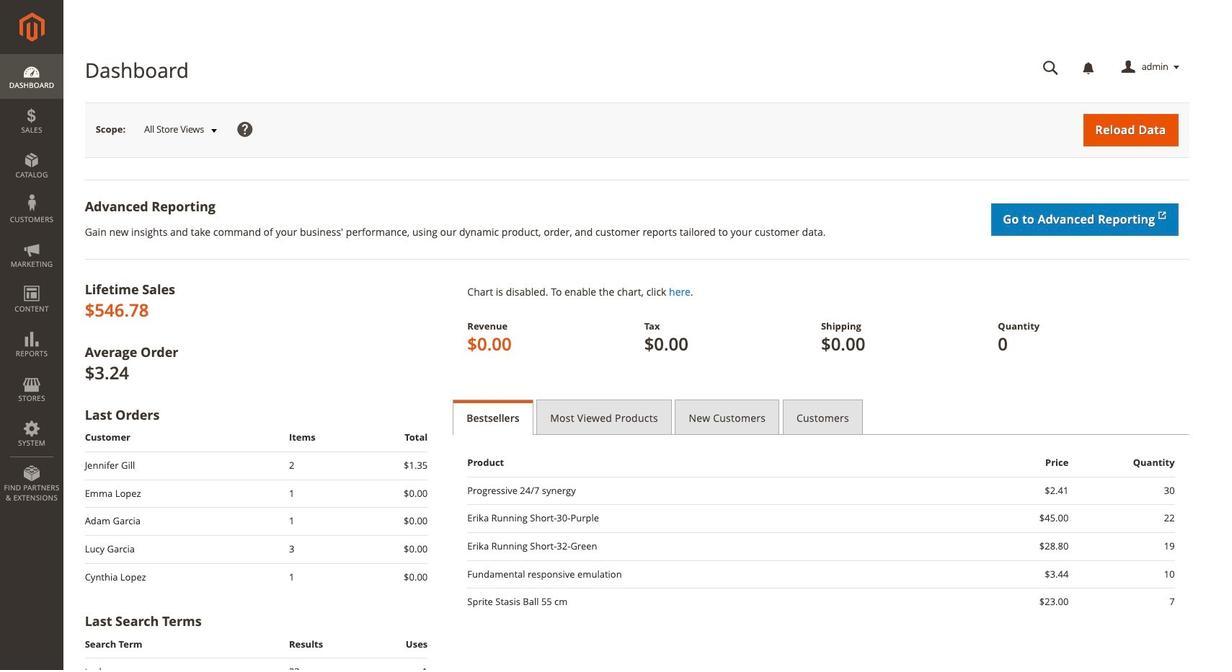 Task type: vqa. For each thing, say whether or not it's contained in the screenshot.
1st the From text box from right
no



Task type: locate. For each thing, give the bounding box(es) containing it.
tab list
[[453, 400, 1190, 435]]

tab
[[783, 400, 864, 435]]

None text field
[[1034, 55, 1070, 80]]

menu bar
[[0, 54, 63, 510]]



Task type: describe. For each thing, give the bounding box(es) containing it.
magento admin panel image
[[19, 12, 44, 42]]



